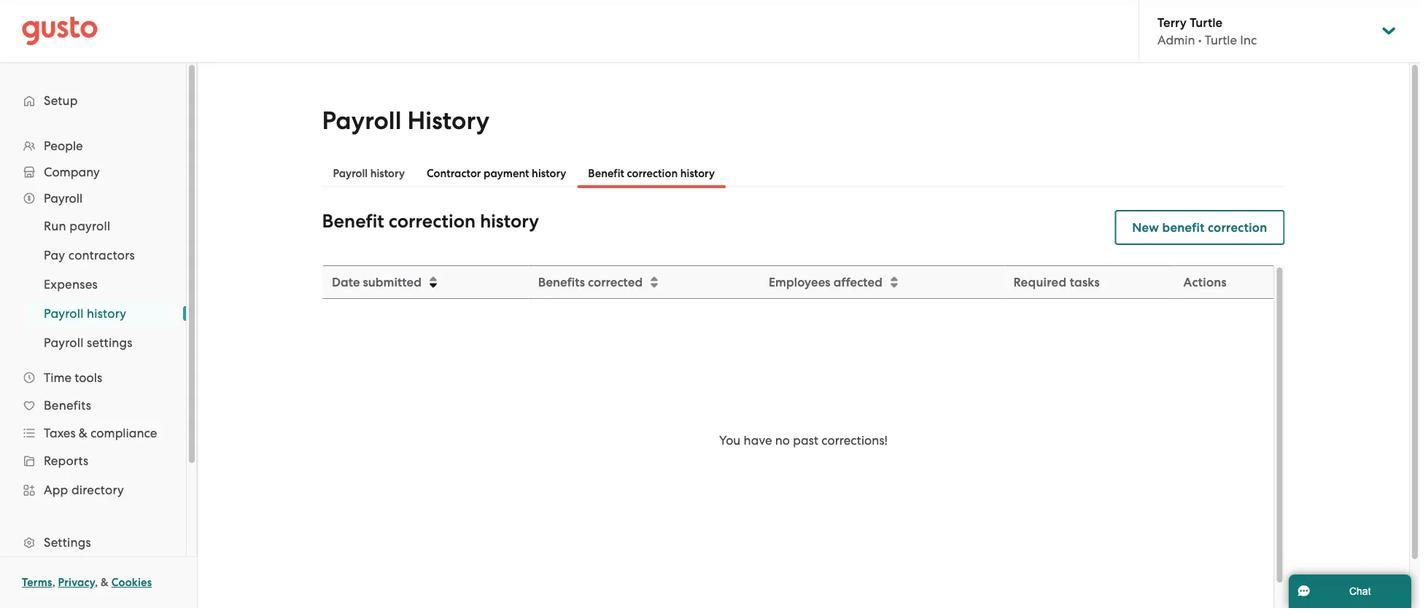 Task type: describe. For each thing, give the bounding box(es) containing it.
time tools
[[44, 371, 102, 385]]

actions
[[1184, 275, 1227, 290]]

benefit correction history inside benefit correction history link
[[588, 167, 715, 180]]

submitted
[[363, 275, 421, 290]]

benefits corrected button
[[529, 267, 758, 298]]

0 vertical spatial turtle
[[1190, 15, 1223, 30]]

terry
[[1158, 15, 1187, 30]]

1 horizontal spatial payroll history
[[333, 167, 405, 180]]

gusto navigation element
[[0, 63, 186, 609]]

payroll
[[69, 219, 110, 233]]

app directory link
[[15, 477, 171, 503]]

reports link
[[15, 448, 171, 474]]

privacy link
[[58, 576, 95, 590]]

people
[[44, 139, 83, 153]]

chat
[[1350, 586, 1371, 597]]

admin
[[1158, 33, 1196, 47]]

terms link
[[22, 576, 52, 590]]

0 horizontal spatial benefit correction history
[[322, 211, 539, 233]]

affected
[[833, 275, 882, 290]]

app
[[44, 483, 68, 498]]

settings
[[44, 536, 91, 550]]

new
[[1133, 220, 1160, 235]]

taxes & compliance
[[44, 426, 157, 441]]

payroll settings
[[44, 336, 133, 350]]

privacy
[[58, 576, 95, 590]]

terry turtle admin • turtle inc
[[1158, 15, 1257, 47]]

employees affected
[[769, 275, 882, 290]]

contractor
[[427, 167, 481, 180]]

run payroll
[[44, 219, 110, 233]]

run
[[44, 219, 66, 233]]

people button
[[15, 133, 171, 159]]

directory
[[71, 483, 124, 498]]

tasks
[[1070, 275, 1100, 290]]

list containing run payroll
[[0, 212, 186, 358]]

employees
[[769, 275, 830, 290]]

payroll settings link
[[26, 330, 171, 356]]

run payroll link
[[26, 213, 171, 239]]

inc
[[1241, 33, 1257, 47]]

home image
[[22, 16, 98, 46]]

1 horizontal spatial benefit
[[588, 167, 625, 180]]

contractor payment history link
[[416, 159, 577, 188]]

employees affected button
[[760, 267, 1004, 298]]

tools
[[75, 371, 102, 385]]

payroll button
[[15, 185, 171, 212]]

correction inside benefit correction history link
[[627, 167, 678, 180]]

1 horizontal spatial &
[[101, 576, 109, 590]]

benefit correction history link
[[577, 159, 726, 188]]

company
[[44, 165, 100, 180]]

time tools button
[[15, 365, 171, 391]]

new benefit correction link
[[1115, 210, 1285, 245]]

payment
[[484, 167, 529, 180]]

pay
[[44, 248, 65, 263]]

past
[[793, 433, 819, 448]]



Task type: vqa. For each thing, say whether or not it's contained in the screenshot.
'much'
no



Task type: locate. For each thing, give the bounding box(es) containing it.
history
[[370, 167, 405, 180], [532, 167, 566, 180], [681, 167, 715, 180], [480, 211, 539, 233], [87, 306, 126, 321]]

required tasks
[[1014, 275, 1100, 290]]

0 vertical spatial payroll history link
[[322, 159, 416, 188]]

correction inside new benefit correction link
[[1208, 220, 1268, 235]]

chat button
[[1289, 575, 1412, 609]]

1 vertical spatial benefits
[[44, 398, 91, 413]]

terms , privacy , & cookies
[[22, 576, 152, 590]]

& inside dropdown button
[[79, 426, 88, 441]]

benefits inside gusto navigation element
[[44, 398, 91, 413]]

settings
[[87, 336, 133, 350]]

0 horizontal spatial payroll history
[[44, 306, 126, 321]]

setup
[[44, 93, 78, 108]]

payroll history link
[[322, 159, 416, 188], [26, 301, 171, 327]]

app directory
[[44, 483, 124, 498]]

&
[[79, 426, 88, 441], [101, 576, 109, 590]]

date
[[332, 275, 360, 290]]

payroll history link down payroll history at left top
[[322, 159, 416, 188]]

setup link
[[15, 88, 171, 114]]

2 horizontal spatial correction
[[1208, 220, 1268, 235]]

1 list from the top
[[0, 133, 186, 609]]

benefits left corrected
[[538, 275, 585, 290]]

payroll history link down expenses link
[[26, 301, 171, 327]]

corrections!
[[822, 433, 888, 448]]

benefits for benefits corrected
[[538, 275, 585, 290]]

0 horizontal spatial benefit
[[322, 211, 384, 233]]

benefits for benefits
[[44, 398, 91, 413]]

list containing people
[[0, 133, 186, 609]]

corrected
[[588, 275, 643, 290]]

1 vertical spatial payroll history
[[44, 306, 126, 321]]

0 horizontal spatial payroll history link
[[26, 301, 171, 327]]

1 horizontal spatial benefits
[[538, 275, 585, 290]]

turtle
[[1190, 15, 1223, 30], [1205, 33, 1238, 47]]

pay contractors link
[[26, 242, 171, 269]]

, left cookies
[[95, 576, 98, 590]]

payroll history down payroll history at left top
[[333, 167, 405, 180]]

cookies
[[111, 576, 152, 590]]

1 vertical spatial benefit
[[322, 211, 384, 233]]

payroll history
[[322, 106, 490, 136]]

2 , from the left
[[95, 576, 98, 590]]

compliance
[[91, 426, 157, 441]]

correction
[[627, 167, 678, 180], [389, 211, 476, 233], [1208, 220, 1268, 235]]

cookies button
[[111, 574, 152, 592]]

taxes
[[44, 426, 76, 441]]

1 vertical spatial benefit correction history
[[322, 211, 539, 233]]

benefits link
[[15, 393, 171, 419]]

& right taxes
[[79, 426, 88, 441]]

benefits inside button
[[538, 275, 585, 290]]

expenses link
[[26, 271, 171, 298]]

settings link
[[15, 530, 171, 556]]

turtle up •
[[1190, 15, 1223, 30]]

payroll history
[[333, 167, 405, 180], [44, 306, 126, 321]]

reports
[[44, 454, 89, 468]]

no
[[775, 433, 790, 448]]

benefit correction history
[[588, 167, 715, 180], [322, 211, 539, 233]]

0 vertical spatial benefit correction history
[[588, 167, 715, 180]]

you have no past corrections!
[[719, 433, 888, 448]]

0 horizontal spatial &
[[79, 426, 88, 441]]

time
[[44, 371, 72, 385]]

expenses
[[44, 277, 98, 292]]

2 list from the top
[[0, 212, 186, 358]]

terms
[[22, 576, 52, 590]]

history inside "link"
[[532, 167, 566, 180]]

history inside list
[[87, 306, 126, 321]]

1 horizontal spatial correction
[[627, 167, 678, 180]]

contractor payment history
[[427, 167, 566, 180]]

benefits corrected
[[538, 275, 643, 290]]

1 vertical spatial &
[[101, 576, 109, 590]]

, left privacy
[[52, 576, 55, 590]]

required
[[1014, 275, 1067, 290]]

0 vertical spatial benefit
[[588, 167, 625, 180]]

payroll history inside gusto navigation element
[[44, 306, 126, 321]]

0 horizontal spatial correction
[[389, 211, 476, 233]]

1 horizontal spatial payroll history link
[[322, 159, 416, 188]]

date submitted
[[332, 275, 421, 290]]

0 vertical spatial &
[[79, 426, 88, 441]]

contractors
[[68, 248, 135, 263]]

& left cookies
[[101, 576, 109, 590]]

history
[[408, 106, 490, 136]]

payroll
[[322, 106, 402, 136], [333, 167, 368, 180], [44, 191, 83, 206], [44, 306, 84, 321], [44, 336, 84, 350]]

payroll history up payroll settings
[[44, 306, 126, 321]]

0 vertical spatial benefits
[[538, 275, 585, 290]]

1 vertical spatial turtle
[[1205, 33, 1238, 47]]

1 , from the left
[[52, 576, 55, 590]]

list
[[0, 133, 186, 609], [0, 212, 186, 358]]

you
[[719, 433, 741, 448]]

1 horizontal spatial benefit correction history
[[588, 167, 715, 180]]

,
[[52, 576, 55, 590], [95, 576, 98, 590]]

have
[[744, 433, 772, 448]]

payroll inside 'dropdown button'
[[44, 191, 83, 206]]

•
[[1199, 33, 1202, 47]]

0 horizontal spatial benefits
[[44, 398, 91, 413]]

company button
[[15, 159, 171, 185]]

benefit
[[588, 167, 625, 180], [322, 211, 384, 233]]

benefits
[[538, 275, 585, 290], [44, 398, 91, 413]]

0 vertical spatial payroll history
[[333, 167, 405, 180]]

1 vertical spatial payroll history link
[[26, 301, 171, 327]]

benefit
[[1163, 220, 1205, 235]]

pay contractors
[[44, 248, 135, 263]]

benefits down time tools
[[44, 398, 91, 413]]

new benefit correction
[[1133, 220, 1268, 235]]

date submitted button
[[323, 267, 528, 298]]

turtle right •
[[1205, 33, 1238, 47]]

taxes & compliance button
[[15, 420, 171, 447]]

0 horizontal spatial ,
[[52, 576, 55, 590]]

1 horizontal spatial ,
[[95, 576, 98, 590]]



